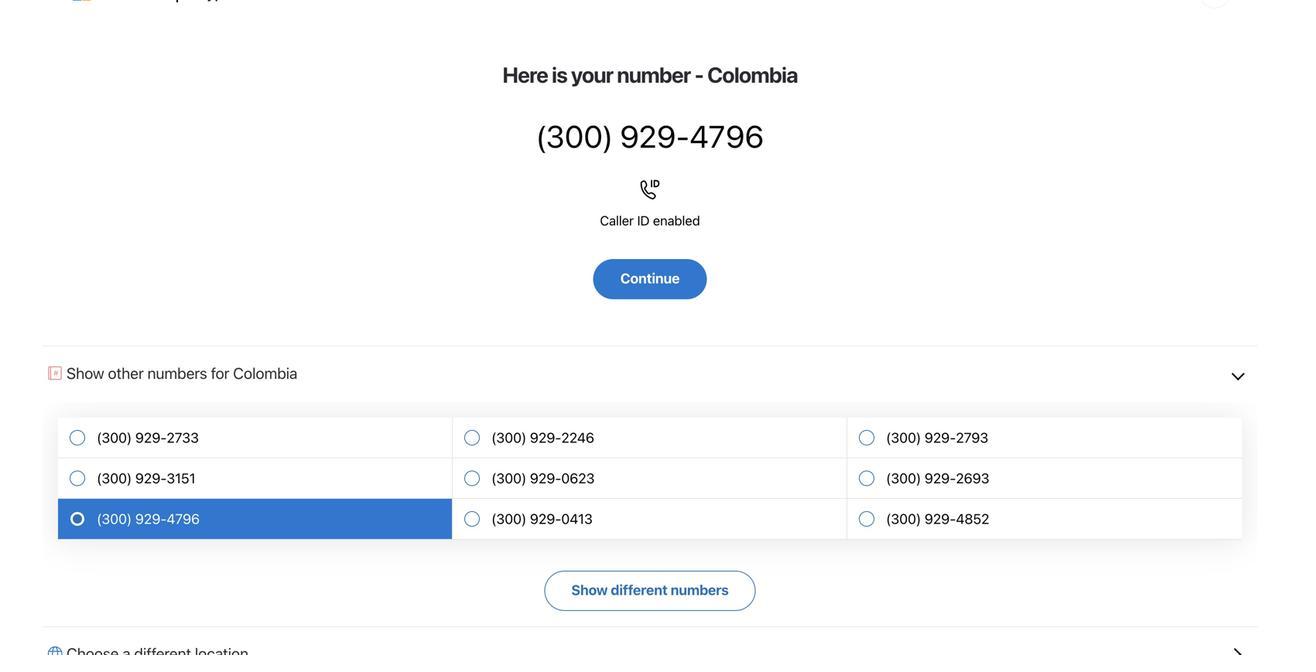 Task type: locate. For each thing, give the bounding box(es) containing it.
(300) for "(300) 929-3151" "radio"
[[97, 471, 132, 487]]

(300) inside 3 0 0 9 2 9 2 6 9 3 element
[[887, 471, 922, 487]]

929- for (300) 929-0413 radio
[[530, 511, 562, 528]]

is
[[552, 62, 568, 88]]

numbers inside button
[[671, 582, 729, 599]]

(300) down '3 0 0 9 2 9 0 6 2 3' element
[[492, 511, 527, 528]]

for
[[211, 364, 230, 382]]

(300) inside 3 0 0 9 2 9 2 7 9 3 "element"
[[887, 430, 922, 446]]

0 vertical spatial numbers
[[148, 364, 207, 382]]

0 horizontal spatial show
[[67, 364, 104, 382]]

(300) up (300) 929-2693
[[887, 430, 922, 446]]

different
[[611, 582, 668, 599]]

(300) 929-4796
[[536, 118, 765, 155], [97, 511, 200, 528]]

colombia right the - on the top right of the page
[[708, 62, 798, 88]]

929- inside the 3 0 0 9 2 9 4 8 5 2 element
[[925, 511, 957, 528]]

1 horizontal spatial show
[[572, 582, 608, 599]]

929- down 3 0 0 9 2 9 2 7 3 3 element
[[135, 471, 167, 487]]

3 0 0 9 2 9 2 7 9 3 element
[[887, 430, 989, 447]]

numbers left for
[[148, 364, 207, 382]]

929- inside '3 0 0 9 2 9 0 6 2 3' element
[[530, 471, 562, 487]]

929- for (300) 929-4796 option
[[135, 511, 167, 528]]

929- up (300) 929-2693
[[925, 430, 957, 446]]

929-
[[620, 118, 690, 155], [135, 430, 167, 446], [530, 430, 562, 446], [925, 430, 957, 446], [135, 471, 167, 487], [530, 471, 562, 487], [925, 471, 957, 487], [135, 511, 167, 528], [530, 511, 562, 528], [925, 511, 957, 528]]

(300) down 3 0 0 9 2 9 3 1 5 1 element
[[97, 511, 132, 528]]

1 vertical spatial colombia
[[233, 364, 298, 382]]

(300) inside '3 0 0 9 2 9 0 6 2 3' element
[[492, 471, 527, 487]]

show
[[67, 364, 104, 382], [572, 582, 608, 599]]

(300) 929-4852
[[887, 511, 990, 528]]

(300) 929-4796 down 'here is your number - colombia'
[[536, 118, 765, 155]]

4796 inside 3 0 0 9 2 9 4 7 9 6 element
[[167, 511, 200, 528]]

929- up (300) 929-4852
[[925, 471, 957, 487]]

caller id enabled
[[600, 213, 701, 228]]

(300) 929-4796 down 3 0 0 9 2 9 3 1 5 1 element
[[97, 511, 200, 528]]

0 horizontal spatial (300) 929-4796
[[97, 511, 200, 528]]

(300)
[[536, 118, 613, 155], [97, 430, 132, 446], [492, 430, 527, 446], [887, 430, 922, 446], [97, 471, 132, 487], [492, 471, 527, 487], [887, 471, 922, 487], [97, 511, 132, 528], [492, 511, 527, 528], [887, 511, 922, 528]]

4796 down "3151"
[[167, 511, 200, 528]]

(300) 929-3151 radio
[[58, 459, 453, 500]]

0 horizontal spatial 4796
[[167, 511, 200, 528]]

(300) inside 3 0 0 9 2 9 4 7 9 6 element
[[97, 511, 132, 528]]

0 horizontal spatial numbers
[[148, 364, 207, 382]]

929- inside 3 0 0 9 2 9 4 7 9 6 element
[[135, 511, 167, 528]]

(300) up (300) 929-0623
[[492, 430, 527, 446]]

numbers for other
[[148, 364, 207, 382]]

1 vertical spatial (300) 929-4796
[[97, 511, 200, 528]]

continue
[[621, 270, 680, 287]]

929- inside 3 0 0 9 2 9 2 6 9 3 element
[[925, 471, 957, 487]]

(300) inside 3 0 0 9 2 9 3 1 5 1 element
[[97, 471, 132, 487]]

929- down 3 0 0 9 2 9 2 2 4 6 element
[[530, 471, 562, 487]]

1 horizontal spatial colombia
[[708, 62, 798, 88]]

(300) 929-4852 radio
[[848, 500, 1243, 540]]

1 horizontal spatial (300) 929-4796
[[536, 118, 765, 155]]

929- inside "3 0 0 9 2 9 0 4 1 3" element
[[530, 511, 562, 528]]

1 vertical spatial show
[[572, 582, 608, 599]]

(300) up '(300) 929-0413'
[[492, 471, 527, 487]]

(300) 929-4796 inside (300) 929-4796 option
[[97, 511, 200, 528]]

show other numbers for colombia
[[67, 364, 298, 382]]

(300) for (300) 929-4796 option
[[97, 511, 132, 528]]

show left different
[[572, 582, 608, 599]]

colombia right for
[[233, 364, 298, 382]]

1 horizontal spatial 4796
[[690, 118, 765, 155]]

929- inside 3 0 0 9 2 9 2 7 9 3 "element"
[[925, 430, 957, 446]]

colombia
[[708, 62, 798, 88], [233, 364, 298, 382]]

numbers
[[148, 364, 207, 382], [671, 582, 729, 599]]

show inside dropdown button
[[67, 364, 104, 382]]

929- up (300) 929-3151
[[135, 430, 167, 446]]

0 horizontal spatial colombia
[[233, 364, 298, 382]]

show left the other
[[67, 364, 104, 382]]

0 vertical spatial show
[[67, 364, 104, 382]]

2246
[[562, 430, 595, 446]]

929- for (300) 929-2733 radio
[[135, 430, 167, 446]]

(300) 929-2793
[[887, 430, 989, 446]]

1 vertical spatial numbers
[[671, 582, 729, 599]]

(300) 929-2246
[[492, 430, 595, 446]]

1 horizontal spatial numbers
[[671, 582, 729, 599]]

(300) for (300) 929-0413 radio
[[492, 511, 527, 528]]

(300) down is
[[536, 118, 613, 155]]

929- inside 3 0 0 9 2 9 2 2 4 6 element
[[530, 430, 562, 446]]

(300) 929-2693 radio
[[848, 459, 1243, 500]]

(300) 929-2693
[[887, 471, 990, 487]]

(300) inside the 3 0 0 9 2 9 4 8 5 2 element
[[887, 511, 922, 528]]

(300) inside "3 0 0 9 2 9 0 4 1 3" element
[[492, 511, 527, 528]]

3 0 0 9 2 9 0 4 1 3 element
[[492, 511, 593, 528]]

0413
[[562, 511, 593, 528]]

929- for (300) 929-2693 option
[[925, 471, 957, 487]]

(300) inside 3 0 0 9 2 9 2 7 3 3 element
[[97, 430, 132, 446]]

(300) for (300) 929-2693 option
[[887, 471, 922, 487]]

929- down 3 0 0 9 2 9 2 6 9 3 element
[[925, 511, 957, 528]]

show for show different numbers
[[572, 582, 608, 599]]

2793
[[957, 430, 989, 446]]

your
[[571, 62, 614, 88]]

(300) down 3 0 0 9 2 9 2 7 3 3 element
[[97, 471, 132, 487]]

show inside button
[[572, 582, 608, 599]]

4796
[[690, 118, 765, 155], [167, 511, 200, 528]]

4796 down the - on the top right of the page
[[690, 118, 765, 155]]

number
[[617, 62, 691, 88]]

numbers right different
[[671, 582, 729, 599]]

numbers inside dropdown button
[[148, 364, 207, 382]]

(300) for (300) 929-0623 option
[[492, 471, 527, 487]]

(300) 929-4796 radio
[[58, 500, 453, 540]]

929- down 3 0 0 9 2 9 3 1 5 1 element
[[135, 511, 167, 528]]

929- inside 3 0 0 9 2 9 3 1 5 1 element
[[135, 471, 167, 487]]

id
[[638, 213, 650, 228]]

(300) down 3 0 0 9 2 9 2 6 9 3 element
[[887, 511, 922, 528]]

(300) inside 3 0 0 9 2 9 2 2 4 6 element
[[492, 430, 527, 446]]

929- inside 3 0 0 9 2 9 2 7 3 3 element
[[135, 430, 167, 446]]

0623
[[562, 471, 595, 487]]

929- up (300) 929-0623
[[530, 430, 562, 446]]

other
[[108, 364, 144, 382]]

collapse-suggested-numbers option group
[[58, 418, 1243, 540]]

(300) up (300) 929-3151
[[97, 430, 132, 446]]

929- down '3 0 0 9 2 9 0 6 2 3' element
[[530, 511, 562, 528]]

caller
[[600, 213, 634, 228]]

1 vertical spatial 4796
[[167, 511, 200, 528]]

2733
[[167, 430, 199, 446]]

0 vertical spatial (300) 929-4796
[[536, 118, 765, 155]]

show different numbers
[[572, 582, 729, 599]]

(300) down 3 0 0 9 2 9 2 7 9 3 "element"
[[887, 471, 922, 487]]



Task type: describe. For each thing, give the bounding box(es) containing it.
show other numbers for colombia button
[[43, 346, 1258, 403]]

3 0 0 9 2 9 4 8 5 2 element
[[887, 511, 990, 528]]

(300) for "(300) 929-4852" option
[[887, 511, 922, 528]]

929- for (300) 929-0623 option
[[530, 471, 562, 487]]

(300) 929-2733 radio
[[58, 418, 453, 459]]

enabled
[[653, 213, 701, 228]]

0 vertical spatial colombia
[[708, 62, 798, 88]]

929- for (300) 929-2246 radio
[[530, 430, 562, 446]]

(300) for (300) 929-2733 radio
[[97, 430, 132, 446]]

(300) 929-0623
[[492, 471, 595, 487]]

(300) 929-2793 radio
[[848, 418, 1243, 459]]

4852
[[957, 511, 990, 528]]

-
[[695, 62, 704, 88]]

(300) for (300) 929-2246 radio
[[492, 430, 527, 446]]

(300) for (300) 929-2793 option on the bottom right
[[887, 430, 922, 446]]

(300) 929-0623 radio
[[453, 459, 848, 500]]

929- for "(300) 929-4852" option
[[925, 511, 957, 528]]

continue button
[[594, 259, 707, 300]]

3 0 0 9 2 9 3 1 5 1 element
[[97, 471, 196, 487]]

3 0 0 9 2 9 2 2 4 6 element
[[492, 430, 595, 447]]

show for show other numbers for colombia
[[67, 364, 104, 382]]

(300) 929-3151
[[97, 471, 196, 487]]

here is your number - colombia
[[503, 62, 798, 88]]

3 0 0 9 2 9 0 6 2 3 element
[[492, 471, 595, 487]]

3 0 0 9 2 9 2 7 3 3 element
[[97, 430, 199, 447]]

0 vertical spatial 4796
[[690, 118, 765, 155]]

numbers for different
[[671, 582, 729, 599]]

2693
[[957, 471, 990, 487]]

here
[[503, 62, 548, 88]]

3 0 0 9 2 9 2 6 9 3 element
[[887, 471, 990, 487]]

show different numbers button
[[545, 571, 756, 612]]

(300) 929-2733
[[97, 430, 199, 446]]

3 0 0 9 2 9 4 7 9 6 element
[[97, 511, 200, 528]]

colombia inside dropdown button
[[233, 364, 298, 382]]

(300) 929-0413
[[492, 511, 593, 528]]

929- down number
[[620, 118, 690, 155]]

(300) 929-0413 radio
[[453, 500, 848, 540]]

929- for (300) 929-2793 option on the bottom right
[[925, 430, 957, 446]]

3151
[[167, 471, 196, 487]]

(300) 929-2246 radio
[[453, 418, 848, 459]]

929- for "(300) 929-3151" "radio"
[[135, 471, 167, 487]]



Task type: vqa. For each thing, say whether or not it's contained in the screenshot.
-
yes



